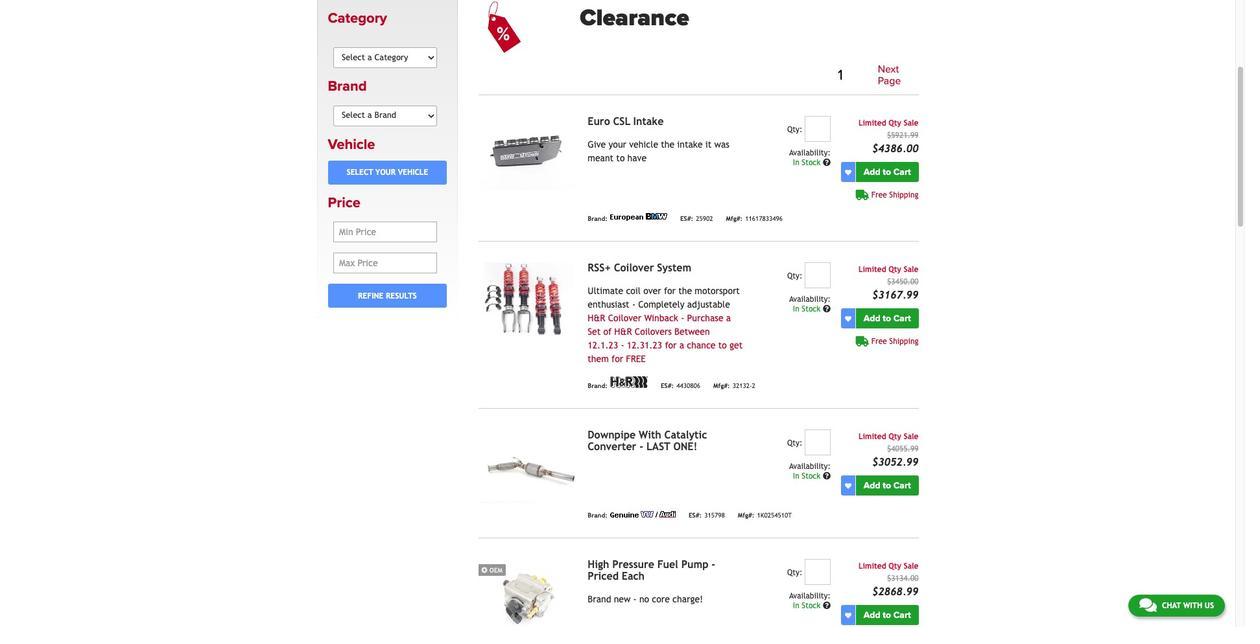 Task type: describe. For each thing, give the bounding box(es) containing it.
refine results
[[358, 292, 417, 301]]

es#: for intake
[[680, 215, 693, 222]]

high
[[588, 559, 609, 572]]

4 in from the top
[[793, 602, 800, 611]]

shipping for $3167.99
[[889, 337, 919, 346]]

free for $4386.00
[[871, 191, 887, 200]]

to for $2868.99
[[883, 610, 891, 621]]

completely
[[638, 300, 685, 310]]

converter
[[588, 441, 637, 453]]

us
[[1205, 602, 1214, 611]]

adjustable
[[687, 300, 730, 310]]

0 vertical spatial coilover
[[614, 262, 654, 274]]

cart for $3167.99
[[893, 313, 911, 324]]

winback
[[644, 313, 678, 324]]

free
[[626, 354, 646, 365]]

es#: 4430806
[[661, 383, 700, 390]]

purchase
[[687, 313, 724, 324]]

vehicle
[[629, 140, 658, 150]]

12.1.23
[[588, 341, 618, 351]]

add for $2868.99
[[864, 610, 881, 621]]

euro
[[588, 116, 610, 128]]

add to cart button for $4386.00
[[856, 162, 919, 182]]

intake
[[633, 116, 664, 128]]

es#4430806 - 32132-2 - rss+ coilover system - ultimate coil over for the motorsport enthusiast - completely adjustable - h&r - audi image
[[479, 263, 577, 337]]

ultimate
[[588, 286, 623, 297]]

refine results link
[[328, 284, 447, 308]]

core
[[652, 595, 670, 605]]

genuine volkswagen audi - corporate logo image
[[610, 512, 676, 518]]

meant
[[588, 153, 614, 164]]

over
[[644, 286, 661, 297]]

1 in from the top
[[793, 158, 800, 167]]

was
[[714, 140, 730, 150]]

$5921.99
[[887, 131, 919, 140]]

downpipe with catalytic converter - last one!
[[588, 429, 707, 453]]

each
[[622, 571, 645, 583]]

2 vertical spatial for
[[612, 354, 623, 365]]

limited for $3167.99
[[859, 265, 886, 274]]

them
[[588, 354, 609, 365]]

new
[[614, 595, 631, 605]]

2 vertical spatial es#:
[[689, 512, 702, 519]]

between
[[675, 327, 710, 337]]

mfg#: 32132-2
[[713, 383, 755, 390]]

4430806
[[677, 383, 700, 390]]

chat with us link
[[1128, 595, 1225, 617]]

ultimate coil over for the motorsport enthusiast - completely adjustable h&r coilover winback - purchase a set of h&r coilovers between 12.1.23 - 12.31.23 for a chance to get them for free
[[588, 286, 743, 365]]

select
[[347, 168, 373, 177]]

brand for brand
[[328, 78, 367, 95]]

limited qty sale $3450.00 $3167.99
[[859, 265, 919, 302]]

euro csl intake link
[[588, 116, 664, 128]]

with
[[639, 429, 661, 442]]

clearance
[[580, 4, 689, 32]]

cart for $2868.99
[[893, 610, 911, 621]]

question circle image for $3052.99
[[823, 473, 831, 481]]

free for $3167.99
[[871, 337, 887, 346]]

give
[[588, 140, 606, 150]]

1 link
[[830, 65, 851, 86]]

your for select
[[375, 168, 396, 177]]

1 availability: from the top
[[789, 149, 831, 158]]

1 vertical spatial a
[[680, 341, 684, 351]]

category
[[328, 10, 387, 27]]

price
[[328, 194, 361, 211]]

qty for $3052.99
[[889, 433, 901, 442]]

h&r - corporate logo image
[[610, 377, 648, 389]]

0 vertical spatial h&r
[[588, 313, 605, 324]]

sale for $4386.00
[[904, 119, 919, 128]]

refine
[[358, 292, 384, 301]]

$4055.99
[[887, 445, 919, 454]]

es#: for system
[[661, 383, 674, 390]]

add for $3167.99
[[864, 313, 881, 324]]

sale for $2868.99
[[904, 562, 919, 572]]

high pressure fuel pump - priced each link
[[588, 559, 716, 583]]

- up between
[[681, 313, 684, 324]]

intake
[[677, 140, 703, 150]]

motorsport
[[695, 286, 740, 297]]

2 in stock from the top
[[793, 305, 823, 314]]

rss+ coilover system link
[[588, 262, 691, 274]]

system
[[657, 262, 691, 274]]

get
[[730, 341, 743, 351]]

- left no
[[633, 595, 637, 605]]

coilovers
[[635, 327, 672, 337]]

3 in stock from the top
[[793, 472, 823, 481]]

catalytic
[[665, 429, 707, 442]]

high pressure fuel pump - priced each
[[588, 559, 716, 583]]

add to cart for $2868.99
[[864, 610, 911, 621]]

mfg#: 11617833496
[[726, 215, 783, 222]]

brand: for euro
[[588, 215, 608, 222]]

25902
[[696, 215, 713, 222]]

priced
[[588, 571, 619, 583]]

question circle image
[[823, 159, 831, 167]]

it
[[705, 140, 712, 150]]

$2868.99
[[872, 586, 919, 599]]

free shipping for $4386.00
[[871, 191, 919, 200]]

limited qty sale $3134.00 $2868.99
[[859, 562, 919, 599]]

cart for $4386.00
[[893, 167, 911, 178]]

paginated product list navigation navigation
[[580, 62, 919, 90]]

euro csl intake
[[588, 116, 664, 128]]

$3450.00
[[887, 278, 919, 287]]

set
[[588, 327, 601, 337]]

1 vertical spatial vehicle
[[398, 168, 428, 177]]

next
[[878, 63, 899, 76]]

11617833496
[[745, 215, 783, 222]]

add for $4386.00
[[864, 167, 881, 178]]

the inside give your vehicle the intake it was meant to have
[[661, 140, 675, 150]]

add to wish list image for $3052.99
[[845, 483, 852, 489]]

2 vertical spatial mfg#:
[[738, 512, 755, 519]]



Task type: locate. For each thing, give the bounding box(es) containing it.
sale for $3167.99
[[904, 265, 919, 274]]

free down $4386.00
[[871, 191, 887, 200]]

vehicle right select
[[398, 168, 428, 177]]

limited up "$2868.99"
[[859, 562, 886, 572]]

1k0254510t
[[757, 512, 792, 519]]

the left intake
[[661, 140, 675, 150]]

3 sale from the top
[[904, 433, 919, 442]]

last
[[647, 441, 670, 453]]

one!
[[673, 441, 697, 453]]

free down $3167.99
[[871, 337, 887, 346]]

- inside downpipe with catalytic converter - last one!
[[640, 441, 643, 453]]

qty inside limited qty sale $3134.00 $2868.99
[[889, 562, 901, 572]]

2
[[752, 383, 755, 390]]

to for $3167.99
[[883, 313, 891, 324]]

sale up $3134.00
[[904, 562, 919, 572]]

es#: left 315798
[[689, 512, 702, 519]]

your
[[609, 140, 627, 150], [375, 168, 396, 177]]

es#:
[[680, 215, 693, 222], [661, 383, 674, 390], [689, 512, 702, 519]]

add to cart
[[864, 167, 911, 178], [864, 313, 911, 324], [864, 481, 911, 492], [864, 610, 911, 621]]

$3134.00
[[887, 575, 919, 584]]

mfg#: 1k0254510t
[[738, 512, 792, 519]]

mfg#: for intake
[[726, 215, 743, 222]]

limited for $3052.99
[[859, 433, 886, 442]]

0 vertical spatial vehicle
[[328, 136, 375, 153]]

your inside give your vehicle the intake it was meant to have
[[609, 140, 627, 150]]

the down the system
[[679, 286, 692, 297]]

4 qty from the top
[[889, 562, 901, 572]]

limited up $3052.99
[[859, 433, 886, 442]]

genuine european bmw - corporate logo image
[[610, 213, 667, 221]]

no
[[639, 595, 649, 605]]

shipping for $4386.00
[[889, 191, 919, 200]]

to down $4386.00
[[883, 167, 891, 178]]

2 free from the top
[[871, 337, 887, 346]]

1 horizontal spatial brand
[[588, 595, 611, 605]]

4 cart from the top
[[893, 610, 911, 621]]

2 vertical spatial add to wish list image
[[845, 613, 852, 619]]

$4386.00
[[872, 143, 919, 155]]

1 horizontal spatial the
[[679, 286, 692, 297]]

4 add from the top
[[864, 610, 881, 621]]

free shipping down $4386.00
[[871, 191, 919, 200]]

h&r right the of
[[614, 327, 632, 337]]

0 vertical spatial question circle image
[[823, 306, 831, 313]]

for left free
[[612, 354, 623, 365]]

add to cart button down $4386.00
[[856, 162, 919, 182]]

2 availability: from the top
[[789, 295, 831, 304]]

3 add to cart from the top
[[864, 481, 911, 492]]

3 qty from the top
[[889, 433, 901, 442]]

3 question circle image from the top
[[823, 603, 831, 610]]

sale inside limited qty sale $4055.99 $3052.99
[[904, 433, 919, 442]]

to inside ultimate coil over for the motorsport enthusiast - completely adjustable h&r coilover winback - purchase a set of h&r coilovers between 12.1.23 - 12.31.23 for a chance to get them for free
[[718, 341, 727, 351]]

2 vertical spatial question circle image
[[823, 603, 831, 610]]

4 add to cart from the top
[[864, 610, 911, 621]]

2 add to cart button from the top
[[856, 309, 919, 329]]

- left last
[[640, 441, 643, 453]]

to for $3052.99
[[883, 481, 891, 492]]

1 vertical spatial brand
[[588, 595, 611, 605]]

1 horizontal spatial vehicle
[[398, 168, 428, 177]]

vehicle up select
[[328, 136, 375, 153]]

add to cart for $4386.00
[[864, 167, 911, 178]]

1 qty from the top
[[889, 119, 901, 128]]

2 question circle image from the top
[[823, 473, 831, 481]]

add down "$2868.99"
[[864, 610, 881, 621]]

qty:
[[787, 125, 802, 134], [787, 272, 802, 281], [787, 439, 802, 448], [787, 569, 802, 578]]

csl
[[613, 116, 630, 128]]

3 add to wish list image from the top
[[845, 613, 852, 619]]

1 vertical spatial the
[[679, 286, 692, 297]]

your for give
[[609, 140, 627, 150]]

1 stock from the top
[[802, 158, 821, 167]]

1 cart from the top
[[893, 167, 911, 178]]

limited inside limited qty sale $5921.99 $4386.00
[[859, 119, 886, 128]]

sale
[[904, 119, 919, 128], [904, 265, 919, 274], [904, 433, 919, 442], [904, 562, 919, 572]]

3 in from the top
[[793, 472, 800, 481]]

1 horizontal spatial your
[[609, 140, 627, 150]]

select your vehicle link
[[328, 161, 447, 185]]

limited up $4386.00
[[859, 119, 886, 128]]

fuel
[[658, 559, 678, 572]]

2 in from the top
[[793, 305, 800, 314]]

2 brand: from the top
[[588, 383, 608, 390]]

sale up the $4055.99
[[904, 433, 919, 442]]

1 vertical spatial h&r
[[614, 327, 632, 337]]

brand new - no core charge!
[[588, 595, 703, 605]]

add right add to wish list image
[[864, 167, 881, 178]]

mfg#: for system
[[713, 383, 730, 390]]

1 add from the top
[[864, 167, 881, 178]]

brand: left genuine volkswagen audi - corporate logo
[[588, 512, 608, 519]]

add to cart button
[[856, 162, 919, 182], [856, 309, 919, 329], [856, 476, 919, 496], [856, 606, 919, 626]]

the
[[661, 140, 675, 150], [679, 286, 692, 297]]

cart down "$2868.99"
[[893, 610, 911, 621]]

add to cart down $3052.99
[[864, 481, 911, 492]]

es#25902 - 11617833496 - euro csl intake - give your vehicle the intake it was meant to have - genuine european bmw - bmw image
[[479, 116, 577, 190]]

None number field
[[805, 116, 831, 142], [805, 263, 831, 289], [805, 430, 831, 456], [805, 560, 831, 586], [805, 116, 831, 142], [805, 263, 831, 289], [805, 430, 831, 456], [805, 560, 831, 586]]

downpipe with catalytic converter - last one! link
[[588, 429, 707, 453]]

1 question circle image from the top
[[823, 306, 831, 313]]

1 in stock from the top
[[793, 158, 823, 167]]

2 vertical spatial brand:
[[588, 512, 608, 519]]

limited qty sale $4055.99 $3052.99
[[859, 433, 919, 469]]

add to cart down $3167.99
[[864, 313, 911, 324]]

0 vertical spatial brand
[[328, 78, 367, 95]]

2 shipping from the top
[[889, 337, 919, 346]]

add to cart button down $3052.99
[[856, 476, 919, 496]]

for up completely
[[664, 286, 676, 297]]

add down $3167.99
[[864, 313, 881, 324]]

2 add to wish list image from the top
[[845, 483, 852, 489]]

qty inside "limited qty sale $3450.00 $3167.99"
[[889, 265, 901, 274]]

1 add to cart button from the top
[[856, 162, 919, 182]]

0 vertical spatial add to wish list image
[[845, 316, 852, 322]]

1 vertical spatial free shipping
[[871, 337, 919, 346]]

0 horizontal spatial vehicle
[[328, 136, 375, 153]]

0 vertical spatial your
[[609, 140, 627, 150]]

qty for $4386.00
[[889, 119, 901, 128]]

qty for $3167.99
[[889, 265, 901, 274]]

brand:
[[588, 215, 608, 222], [588, 383, 608, 390], [588, 512, 608, 519]]

chance
[[687, 341, 716, 351]]

2 free shipping from the top
[[871, 337, 919, 346]]

add to cart down $4386.00
[[864, 167, 911, 178]]

sale for $3052.99
[[904, 433, 919, 442]]

3 cart from the top
[[893, 481, 911, 492]]

1 limited from the top
[[859, 119, 886, 128]]

your right give
[[609, 140, 627, 150]]

1 free from the top
[[871, 191, 887, 200]]

coilover down enthusiast
[[608, 313, 642, 324]]

limited inside limited qty sale $3134.00 $2868.99
[[859, 562, 886, 572]]

1 vertical spatial brand:
[[588, 383, 608, 390]]

add for $3052.99
[[864, 481, 881, 492]]

1
[[838, 66, 843, 84]]

to for $4386.00
[[883, 167, 891, 178]]

brand for brand new - no core charge!
[[588, 595, 611, 605]]

qty up '$5921.99'
[[889, 119, 901, 128]]

- right 12.1.23
[[621, 341, 624, 351]]

0 vertical spatial free shipping
[[871, 191, 919, 200]]

1 shipping from the top
[[889, 191, 919, 200]]

1 sale from the top
[[904, 119, 919, 128]]

to
[[616, 153, 625, 164], [883, 167, 891, 178], [883, 313, 891, 324], [718, 341, 727, 351], [883, 481, 891, 492], [883, 610, 891, 621]]

$3167.99
[[872, 289, 919, 302]]

1 qty: from the top
[[787, 125, 802, 134]]

coilover inside ultimate coil over for the motorsport enthusiast - completely adjustable h&r coilover winback - purchase a set of h&r coilovers between 12.1.23 - 12.31.23 for a chance to get them for free
[[608, 313, 642, 324]]

mfg#:
[[726, 215, 743, 222], [713, 383, 730, 390], [738, 512, 755, 519]]

qty inside limited qty sale $5921.99 $4386.00
[[889, 119, 901, 128]]

qty up the $4055.99
[[889, 433, 901, 442]]

- right pump
[[712, 559, 716, 572]]

1 vertical spatial for
[[665, 341, 677, 351]]

sale inside limited qty sale $3134.00 $2868.99
[[904, 562, 919, 572]]

1 brand: from the top
[[588, 215, 608, 222]]

12.31.23
[[627, 341, 662, 351]]

shipping down $4386.00
[[889, 191, 919, 200]]

Max Price number field
[[333, 253, 437, 274]]

2 qty: from the top
[[787, 272, 802, 281]]

comments image
[[1139, 598, 1157, 614]]

to left "get"
[[718, 341, 727, 351]]

3 brand: from the top
[[588, 512, 608, 519]]

1 vertical spatial add to wish list image
[[845, 483, 852, 489]]

2 sale from the top
[[904, 265, 919, 274]]

sale inside "limited qty sale $3450.00 $3167.99"
[[904, 265, 919, 274]]

3 add to cart button from the top
[[856, 476, 919, 496]]

chat
[[1162, 602, 1181, 611]]

3 stock from the top
[[802, 472, 821, 481]]

es#: 315798
[[689, 512, 725, 519]]

to left have
[[616, 153, 625, 164]]

qty up the $3450.00
[[889, 265, 901, 274]]

next page
[[878, 63, 901, 87]]

add to cart button for $2868.99
[[856, 606, 919, 626]]

2 limited from the top
[[859, 265, 886, 274]]

of
[[603, 327, 612, 337]]

0 vertical spatial for
[[664, 286, 676, 297]]

results
[[386, 292, 417, 301]]

0 vertical spatial mfg#:
[[726, 215, 743, 222]]

3 add from the top
[[864, 481, 881, 492]]

3 qty: from the top
[[787, 439, 802, 448]]

h&r
[[588, 313, 605, 324], [614, 327, 632, 337]]

add down $3052.99
[[864, 481, 881, 492]]

pressure
[[612, 559, 654, 572]]

es#3137691 - 13517529068 - high pressure fuel pump - priced each - brand new - no core charge! - bosch - bmw image
[[479, 560, 577, 628]]

4 availability: from the top
[[789, 592, 831, 601]]

4 limited from the top
[[859, 562, 886, 572]]

add to cart for $3052.99
[[864, 481, 911, 492]]

Min Price number field
[[333, 222, 437, 243]]

1 vertical spatial question circle image
[[823, 473, 831, 481]]

0 horizontal spatial the
[[661, 140, 675, 150]]

2 add from the top
[[864, 313, 881, 324]]

add to wish list image for $2868.99
[[845, 613, 852, 619]]

1 vertical spatial shipping
[[889, 337, 919, 346]]

page
[[878, 74, 901, 87]]

h&r up the set
[[588, 313, 605, 324]]

0 horizontal spatial brand
[[328, 78, 367, 95]]

2 cart from the top
[[893, 313, 911, 324]]

add to wish list image
[[845, 169, 852, 176]]

question circle image for $2868.99
[[823, 603, 831, 610]]

rss+ coilover system
[[588, 262, 691, 274]]

0 vertical spatial shipping
[[889, 191, 919, 200]]

charge!
[[673, 595, 703, 605]]

2 qty from the top
[[889, 265, 901, 274]]

4 in stock from the top
[[793, 602, 823, 611]]

0 horizontal spatial a
[[680, 341, 684, 351]]

- inside the high pressure fuel pump - priced each
[[712, 559, 716, 572]]

rss+
[[588, 262, 611, 274]]

add to cart button down $3167.99
[[856, 309, 919, 329]]

1 horizontal spatial a
[[726, 313, 731, 324]]

pump
[[681, 559, 709, 572]]

add to cart button for $3167.99
[[856, 309, 919, 329]]

1 vertical spatial coilover
[[608, 313, 642, 324]]

shipping down $3167.99
[[889, 337, 919, 346]]

to down $3167.99
[[883, 313, 891, 324]]

coilover up coil
[[614, 262, 654, 274]]

downpipe
[[588, 429, 636, 442]]

free shipping for $3167.99
[[871, 337, 919, 346]]

the inside ultimate coil over for the motorsport enthusiast - completely adjustable h&r coilover winback - purchase a set of h&r coilovers between 12.1.23 - 12.31.23 for a chance to get them for free
[[679, 286, 692, 297]]

3 availability: from the top
[[789, 463, 831, 472]]

es#: left 4430806 at the right of page
[[661, 383, 674, 390]]

sale inside limited qty sale $5921.99 $4386.00
[[904, 119, 919, 128]]

0 vertical spatial es#:
[[680, 215, 693, 222]]

a
[[726, 313, 731, 324], [680, 341, 684, 351]]

0 vertical spatial brand:
[[588, 215, 608, 222]]

have
[[628, 153, 647, 164]]

1 vertical spatial es#:
[[661, 383, 674, 390]]

limited for $2868.99
[[859, 562, 886, 572]]

4 sale from the top
[[904, 562, 919, 572]]

32132-
[[733, 383, 752, 390]]

2 add to cart from the top
[[864, 313, 911, 324]]

es#: 25902
[[680, 215, 713, 222]]

brand
[[328, 78, 367, 95], [588, 595, 611, 605]]

qty
[[889, 119, 901, 128], [889, 265, 901, 274], [889, 433, 901, 442], [889, 562, 901, 572]]

qty inside limited qty sale $4055.99 $3052.99
[[889, 433, 901, 442]]

qty for $2868.99
[[889, 562, 901, 572]]

4 add to cart button from the top
[[856, 606, 919, 626]]

$3052.99
[[872, 457, 919, 469]]

a down between
[[680, 341, 684, 351]]

free shipping
[[871, 191, 919, 200], [871, 337, 919, 346]]

limited inside limited qty sale $4055.99 $3052.99
[[859, 433, 886, 442]]

give your vehicle the intake it was meant to have
[[588, 140, 730, 164]]

cart down $3167.99
[[893, 313, 911, 324]]

add to cart button for $3052.99
[[856, 476, 919, 496]]

to inside give your vehicle the intake it was meant to have
[[616, 153, 625, 164]]

qty up $3134.00
[[889, 562, 901, 572]]

brand: down them at left bottom
[[588, 383, 608, 390]]

sale up '$5921.99'
[[904, 119, 919, 128]]

1 horizontal spatial h&r
[[614, 327, 632, 337]]

chat with us
[[1162, 602, 1214, 611]]

es#315798 - 1k0254510t - downpipe with catalytic converter - last one! - genuine volkswagen audi - image
[[479, 430, 577, 504]]

2 stock from the top
[[802, 305, 821, 314]]

with
[[1183, 602, 1203, 611]]

0 horizontal spatial h&r
[[588, 313, 605, 324]]

1 add to cart from the top
[[864, 167, 911, 178]]

add
[[864, 167, 881, 178], [864, 313, 881, 324], [864, 481, 881, 492], [864, 610, 881, 621]]

es#: left 25902
[[680, 215, 693, 222]]

in stock
[[793, 158, 823, 167], [793, 305, 823, 314], [793, 472, 823, 481], [793, 602, 823, 611]]

4 qty: from the top
[[787, 569, 802, 578]]

your right select
[[375, 168, 396, 177]]

cart down $4386.00
[[893, 167, 911, 178]]

a right purchase at the right of page
[[726, 313, 731, 324]]

to down "$2868.99"
[[883, 610, 891, 621]]

1 add to wish list image from the top
[[845, 316, 852, 322]]

for
[[664, 286, 676, 297], [665, 341, 677, 351], [612, 354, 623, 365]]

brand: for rss+
[[588, 383, 608, 390]]

1 vertical spatial mfg#:
[[713, 383, 730, 390]]

1 free shipping from the top
[[871, 191, 919, 200]]

limited qty sale $5921.99 $4386.00
[[859, 119, 919, 155]]

0 vertical spatial free
[[871, 191, 887, 200]]

mfg#: left 32132-
[[713, 383, 730, 390]]

to down $3052.99
[[883, 481, 891, 492]]

0 horizontal spatial your
[[375, 168, 396, 177]]

1 vertical spatial your
[[375, 168, 396, 177]]

add to cart button down "$2868.99"
[[856, 606, 919, 626]]

3 limited from the top
[[859, 433, 886, 442]]

free shipping down $3167.99
[[871, 337, 919, 346]]

4 stock from the top
[[802, 602, 821, 611]]

coil
[[626, 286, 641, 297]]

cart down $3052.99
[[893, 481, 911, 492]]

question circle image
[[823, 306, 831, 313], [823, 473, 831, 481], [823, 603, 831, 610]]

availability:
[[789, 149, 831, 158], [789, 295, 831, 304], [789, 463, 831, 472], [789, 592, 831, 601]]

cart for $3052.99
[[893, 481, 911, 492]]

enthusiast
[[588, 300, 630, 310]]

add to wish list image
[[845, 316, 852, 322], [845, 483, 852, 489], [845, 613, 852, 619]]

limited inside "limited qty sale $3450.00 $3167.99"
[[859, 265, 886, 274]]

limited for $4386.00
[[859, 119, 886, 128]]

add to cart down "$2868.99"
[[864, 610, 911, 621]]

for down coilovers at the bottom of the page
[[665, 341, 677, 351]]

1 vertical spatial free
[[871, 337, 887, 346]]

sale up the $3450.00
[[904, 265, 919, 274]]

0 vertical spatial the
[[661, 140, 675, 150]]

add to cart for $3167.99
[[864, 313, 911, 324]]

mfg#: left 1k0254510t
[[738, 512, 755, 519]]

brand: left genuine european bmw - corporate logo
[[588, 215, 608, 222]]

- down coil
[[632, 300, 636, 310]]

limited up $3167.99
[[859, 265, 886, 274]]

0 vertical spatial a
[[726, 313, 731, 324]]

mfg#: left 11617833496
[[726, 215, 743, 222]]

add to wish list image for $3167.99
[[845, 316, 852, 322]]



Task type: vqa. For each thing, say whether or not it's contained in the screenshot.
middle and
no



